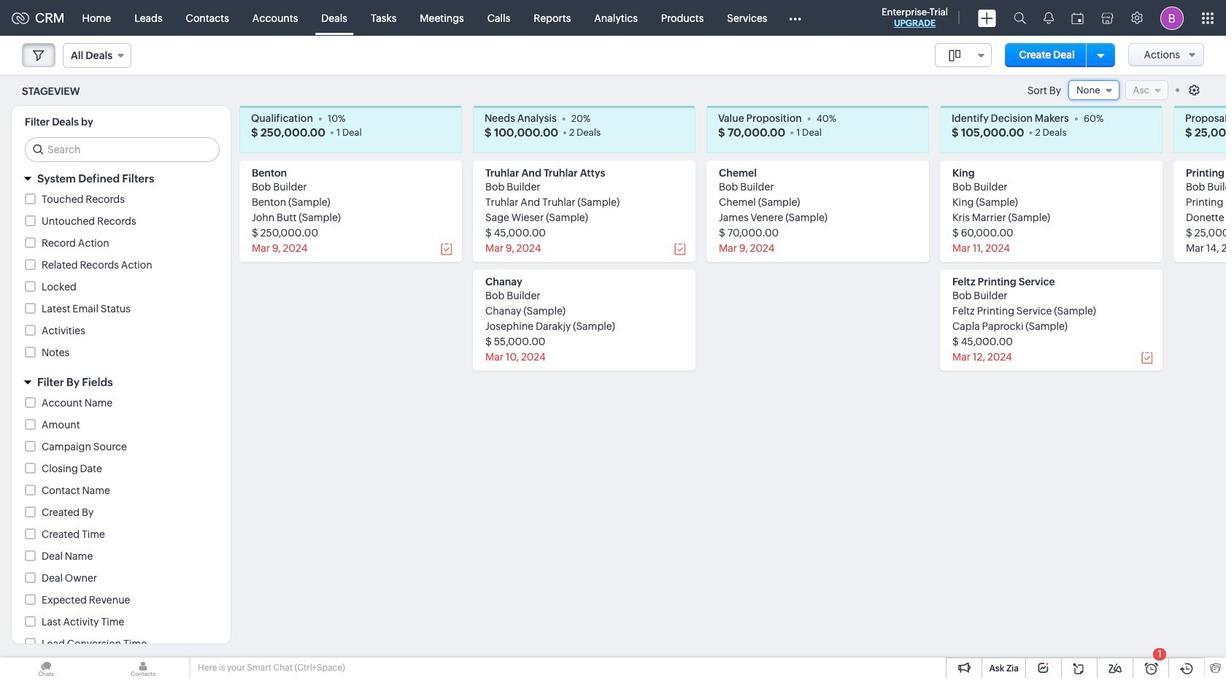 Task type: describe. For each thing, give the bounding box(es) containing it.
search element
[[1005, 0, 1035, 36]]

Other Modules field
[[779, 6, 811, 30]]

search image
[[1014, 12, 1026, 24]]

profile image
[[1161, 6, 1184, 30]]

none field size
[[935, 43, 992, 67]]

create menu image
[[978, 9, 997, 27]]

signals image
[[1044, 12, 1054, 24]]



Task type: vqa. For each thing, say whether or not it's contained in the screenshot.
'Signals' element
yes



Task type: locate. For each thing, give the bounding box(es) containing it.
contacts image
[[97, 658, 189, 678]]

Search text field
[[26, 138, 219, 161]]

logo image
[[12, 12, 29, 24]]

signals element
[[1035, 0, 1063, 36]]

size image
[[949, 49, 961, 62]]

profile element
[[1152, 0, 1193, 35]]

chats image
[[0, 658, 92, 678]]

create menu element
[[970, 0, 1005, 35]]

None field
[[63, 43, 132, 68], [935, 43, 992, 67], [1069, 80, 1120, 100], [63, 43, 132, 68], [1069, 80, 1120, 100]]

calendar image
[[1072, 12, 1084, 24]]



